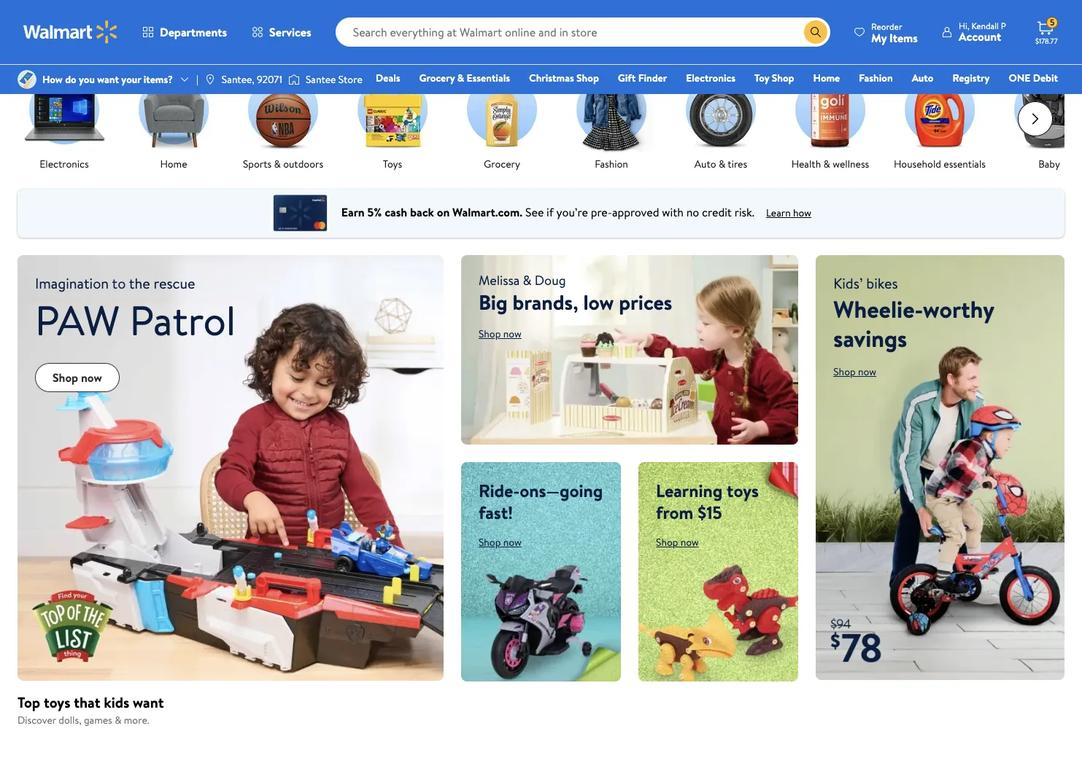 Task type: locate. For each thing, give the bounding box(es) containing it.
toys right the $15
[[727, 478, 759, 503]]

your
[[121, 72, 141, 87]]

1 vertical spatial grocery
[[484, 157, 520, 172]]

grocery inside grocery link
[[484, 157, 520, 172]]

1 horizontal spatial home
[[813, 71, 840, 85]]

want up more.
[[133, 693, 164, 713]]

|
[[196, 72, 198, 87]]

 image right |
[[204, 74, 216, 85]]

auto left tires on the top right of the page
[[694, 157, 716, 172]]

gift finder link
[[611, 70, 674, 86]]

& right health
[[823, 157, 830, 172]]

shop now for learning toys from $15
[[656, 535, 699, 550]]

reorder
[[871, 20, 902, 32]]

fashion
[[859, 71, 893, 85], [595, 157, 628, 172]]

next slide for departmentsgrid list image
[[1018, 101, 1053, 136]]

fashion down my
[[859, 71, 893, 85]]

1 horizontal spatial  image
[[204, 74, 216, 85]]

toy shop link
[[748, 70, 801, 86]]

0 horizontal spatial grocery
[[419, 71, 455, 85]]

0 vertical spatial auto
[[912, 71, 933, 85]]

0 horizontal spatial all
[[57, 35, 72, 54]]

1 vertical spatial home
[[160, 157, 187, 172]]

0 horizontal spatial toys
[[44, 693, 70, 713]]

you
[[79, 72, 95, 87]]

shop now link for wheelie-worthy savings
[[833, 365, 876, 380]]

no
[[686, 204, 699, 220]]

brands,
[[512, 288, 578, 317]]

all right it
[[57, 35, 72, 54]]

now for wheelie-
[[858, 365, 876, 380]]

registry link
[[946, 70, 996, 86]]

shop down 'paw'
[[53, 370, 78, 386]]

0 vertical spatial fashion
[[859, 71, 893, 85]]

fashion up pre-
[[595, 157, 628, 172]]

shop for big brands, low prices
[[479, 327, 501, 341]]

0 horizontal spatial electronics link
[[20, 66, 108, 172]]

clear search field text image
[[787, 26, 798, 38]]

1 vertical spatial auto
[[694, 157, 716, 172]]

0 horizontal spatial fashion
[[595, 157, 628, 172]]

get
[[18, 35, 41, 54]]

shop now link down 'paw'
[[35, 364, 120, 393]]

walmart+
[[1014, 91, 1058, 106]]

toys for top
[[44, 693, 70, 713]]

now down fast!
[[503, 535, 522, 550]]

shop now for big brands, low prices
[[479, 327, 522, 341]]

now down 'paw'
[[81, 370, 102, 386]]

santee
[[306, 72, 336, 87]]

santee, 92071
[[222, 72, 282, 87]]

paw patrol
[[35, 292, 236, 349]]

top toys that kids want discover dolls, games & more.
[[18, 693, 164, 728]]

now down 'big'
[[503, 327, 522, 341]]

shop now down 'big'
[[479, 327, 522, 341]]

shop down 'big'
[[479, 327, 501, 341]]

shop down from
[[656, 535, 678, 550]]

here
[[110, 35, 139, 54]]

want right you
[[97, 72, 119, 87]]

now
[[503, 327, 522, 341], [858, 365, 876, 380], [81, 370, 102, 386], [503, 535, 522, 550], [681, 535, 699, 550]]

 image
[[18, 70, 36, 89], [288, 72, 300, 87], [204, 74, 216, 85]]

toy
[[755, 71, 769, 85]]

grocery up "walmart.com."
[[484, 157, 520, 172]]

items?
[[144, 72, 173, 87]]

home
[[813, 71, 840, 85], [160, 157, 187, 172]]

fast!
[[479, 500, 513, 525]]

1 vertical spatial want
[[133, 693, 164, 713]]

all right view
[[1055, 39, 1065, 54]]

toys for learning
[[727, 478, 759, 503]]

right
[[75, 35, 107, 54]]

household
[[894, 157, 941, 172]]

shop now link down 'big'
[[479, 327, 522, 341]]

grocery right deals
[[419, 71, 455, 85]]

shop now link down savings
[[833, 365, 876, 380]]

shop now link down fast!
[[479, 535, 522, 550]]

shop now link
[[479, 327, 522, 341], [35, 364, 120, 393], [833, 365, 876, 380], [479, 535, 522, 550], [656, 535, 699, 550]]

now inside the shop now link
[[81, 370, 102, 386]]

pre-
[[591, 204, 612, 220]]

2 horizontal spatial  image
[[288, 72, 300, 87]]

& left essentials on the left of page
[[457, 71, 464, 85]]

gift finder
[[618, 71, 667, 85]]

0 horizontal spatial  image
[[18, 70, 36, 89]]

0 horizontal spatial home link
[[130, 66, 217, 172]]

now for paw
[[81, 370, 102, 386]]

on
[[437, 204, 450, 220]]

Search search field
[[335, 18, 830, 47]]

shop now down fast!
[[479, 535, 522, 550]]

now down from
[[681, 535, 699, 550]]

& for tires
[[719, 157, 725, 172]]

with
[[662, 204, 684, 220]]

home link
[[130, 66, 217, 172], [807, 70, 847, 86]]

baby link
[[1005, 66, 1082, 172]]

0 vertical spatial grocery
[[419, 71, 455, 85]]

0 horizontal spatial auto
[[694, 157, 716, 172]]

shop now down from
[[656, 535, 699, 550]]

baby
[[1038, 157, 1060, 172]]

0 vertical spatial toys
[[727, 478, 759, 503]]

 image for santee, 92071
[[204, 74, 216, 85]]

auto down items
[[912, 71, 933, 85]]

how
[[42, 72, 63, 87]]

0 horizontal spatial electronics
[[40, 157, 89, 172]]

shop down fast!
[[479, 535, 501, 550]]

shop now link for paw patrol
[[35, 364, 120, 393]]

shop right toy
[[772, 71, 794, 85]]

account
[[959, 28, 1001, 45]]

that
[[74, 693, 100, 713]]

credit
[[702, 204, 732, 220]]

 image right 92071
[[288, 72, 300, 87]]

& down kids
[[115, 713, 121, 728]]

1 vertical spatial toys
[[44, 693, 70, 713]]

grocery
[[419, 71, 455, 85], [484, 157, 520, 172]]

1 horizontal spatial grocery
[[484, 157, 520, 172]]

0 horizontal spatial want
[[97, 72, 119, 87]]

& left tires on the top right of the page
[[719, 157, 725, 172]]

shop now link down from
[[656, 535, 699, 550]]

all
[[57, 35, 72, 54], [1055, 39, 1065, 54]]

toys up dolls,
[[44, 693, 70, 713]]

& for wellness
[[823, 157, 830, 172]]

services button
[[239, 15, 324, 50]]

toys inside learning toys from $15
[[727, 478, 759, 503]]

worthy
[[923, 294, 994, 326]]

0 vertical spatial home
[[813, 71, 840, 85]]

big
[[479, 288, 508, 317]]

now for learning
[[681, 535, 699, 550]]

toys
[[383, 157, 402, 172]]

now down savings
[[858, 365, 876, 380]]

& right "sports"
[[274, 157, 281, 172]]

0 vertical spatial electronics
[[686, 71, 736, 85]]

reorder my items
[[871, 20, 918, 46]]

shop for learning toys from $15
[[656, 535, 678, 550]]

1 horizontal spatial toys
[[727, 478, 759, 503]]

big brands, low prices
[[479, 288, 672, 317]]

5
[[1050, 16, 1055, 29]]

savings
[[833, 323, 907, 355]]

1 horizontal spatial auto
[[912, 71, 933, 85]]

1 vertical spatial fashion
[[595, 157, 628, 172]]

 image left how
[[18, 70, 36, 89]]

wellness
[[833, 157, 869, 172]]

1 horizontal spatial want
[[133, 693, 164, 713]]

health
[[791, 157, 821, 172]]

shop now down 'paw'
[[53, 370, 102, 386]]

shop now
[[479, 327, 522, 341], [833, 365, 876, 380], [53, 370, 102, 386], [479, 535, 522, 550], [656, 535, 699, 550]]

earn 5% cash back on walmart.com. see if you're pre-approved with no credit risk.
[[341, 204, 754, 220]]

$178.77
[[1035, 36, 1058, 46]]

kendall
[[971, 20, 999, 32]]

cash
[[385, 204, 407, 220]]

shop now link for big brands, low prices
[[479, 327, 522, 341]]

toys inside "top toys that kids want discover dolls, games & more."
[[44, 693, 70, 713]]

shop right christmas
[[576, 71, 599, 85]]

&
[[457, 71, 464, 85], [274, 157, 281, 172], [719, 157, 725, 172], [823, 157, 830, 172], [115, 713, 121, 728]]

auto & tires link
[[677, 66, 765, 172]]

shop now down savings
[[833, 365, 876, 380]]

grocery & essentials link
[[413, 70, 517, 86]]

more.
[[124, 713, 149, 728]]

shop
[[576, 71, 599, 85], [772, 71, 794, 85], [479, 327, 501, 341], [833, 365, 856, 380], [53, 370, 78, 386], [479, 535, 501, 550], [656, 535, 678, 550]]

electronics link
[[20, 66, 108, 172], [679, 70, 742, 86]]

grocery inside "grocery & essentials" link
[[419, 71, 455, 85]]

walmart.com.
[[452, 204, 522, 220]]

earn
[[341, 204, 365, 220]]

one debit link
[[1002, 70, 1065, 86]]

shop down savings
[[833, 365, 856, 380]]

Walmart Site-Wide search field
[[335, 18, 830, 47]]

grocery link
[[458, 66, 546, 172]]



Task type: vqa. For each thing, say whether or not it's contained in the screenshot.
Filter
no



Task type: describe. For each thing, give the bounding box(es) containing it.
low
[[583, 288, 614, 317]]

hi,
[[959, 20, 969, 32]]

how
[[793, 206, 811, 220]]

it
[[45, 35, 54, 54]]

auto for auto
[[912, 71, 933, 85]]

household essentials
[[894, 157, 986, 172]]

shop now link for learning toys from $15
[[656, 535, 699, 550]]

now for ride-
[[503, 535, 522, 550]]

you're
[[556, 204, 588, 220]]

get it all right here
[[18, 35, 139, 54]]

shop now link for ride-ons—going fast!
[[479, 535, 522, 550]]

capital one  earn 5% cash back on walmart.com. see if you're pre-approved with no credit risk. learn how element
[[766, 206, 811, 221]]

shop for wheelie-worthy savings
[[833, 365, 856, 380]]

$15
[[698, 500, 722, 525]]

store
[[338, 72, 362, 87]]

shop now for paw patrol
[[53, 370, 102, 386]]

grocery & essentials
[[419, 71, 510, 85]]

debit
[[1033, 71, 1058, 85]]

shop now for wheelie-worthy savings
[[833, 365, 876, 380]]

& for outdoors
[[274, 157, 281, 172]]

finder
[[638, 71, 667, 85]]

departments button
[[130, 15, 239, 50]]

shop for ride-ons—going fast!
[[479, 535, 501, 550]]

toys link
[[349, 66, 436, 172]]

sports
[[243, 157, 272, 172]]

risk.
[[735, 204, 754, 220]]

departments
[[160, 24, 227, 40]]

santee store
[[306, 72, 362, 87]]

kids
[[104, 693, 129, 713]]

discover
[[18, 713, 56, 728]]

walmart+ link
[[1008, 90, 1065, 107]]

sports & outdoors
[[243, 157, 323, 172]]

ride-ons—going fast!
[[479, 478, 603, 525]]

1 horizontal spatial electronics link
[[679, 70, 742, 86]]

0 horizontal spatial fashion link
[[568, 66, 655, 172]]

tires
[[728, 157, 747, 172]]

now for big
[[503, 327, 522, 341]]

search icon image
[[810, 26, 822, 38]]

health & wellness link
[[787, 66, 874, 172]]

 image for how do you want your items?
[[18, 70, 36, 89]]

household essentials link
[[894, 66, 986, 172]]

wheelie-worthy savings
[[833, 294, 994, 355]]

outdoors
[[283, 157, 323, 172]]

back
[[410, 204, 434, 220]]

learning toys from $15
[[656, 478, 759, 525]]

essentials
[[467, 71, 510, 85]]

1 horizontal spatial fashion link
[[852, 70, 899, 86]]

shop for paw patrol
[[53, 370, 78, 386]]

capitalone image
[[271, 195, 330, 232]]

deals link
[[369, 70, 407, 86]]

from
[[656, 500, 693, 525]]

5%
[[367, 204, 382, 220]]

0 horizontal spatial home
[[160, 157, 187, 172]]

paw
[[35, 292, 120, 349]]

dolls,
[[59, 713, 81, 728]]

walmart image
[[23, 20, 118, 44]]

do
[[65, 72, 76, 87]]

0 vertical spatial want
[[97, 72, 119, 87]]

toy shop
[[755, 71, 794, 85]]

how do you want your items?
[[42, 72, 173, 87]]

deals
[[376, 71, 400, 85]]

shop now for ride-ons—going fast!
[[479, 535, 522, 550]]

1 horizontal spatial all
[[1055, 39, 1065, 54]]

services
[[269, 24, 311, 40]]

view all
[[1031, 39, 1065, 54]]

& for essentials
[[457, 71, 464, 85]]

ride-
[[479, 478, 520, 503]]

items
[[889, 30, 918, 46]]

grocery for grocery
[[484, 157, 520, 172]]

games
[[84, 713, 112, 728]]

want inside "top toys that kids want discover dolls, games & more."
[[133, 693, 164, 713]]

christmas shop
[[529, 71, 599, 85]]

 image for santee store
[[288, 72, 300, 87]]

one debit walmart+
[[1009, 71, 1058, 106]]

prices
[[619, 288, 672, 317]]

learning
[[656, 478, 723, 503]]

view
[[1031, 39, 1052, 54]]

patrol
[[130, 292, 236, 349]]

grocery for grocery & essentials
[[419, 71, 455, 85]]

sports & outdoors link
[[239, 66, 327, 172]]

auto for auto & tires
[[694, 157, 716, 172]]

my
[[871, 30, 887, 46]]

auto link
[[905, 70, 940, 86]]

& inside "top toys that kids want discover dolls, games & more."
[[115, 713, 121, 728]]

p
[[1001, 20, 1006, 32]]

view all link
[[1031, 39, 1065, 54]]

1 horizontal spatial fashion
[[859, 71, 893, 85]]

1 horizontal spatial home link
[[807, 70, 847, 86]]

see
[[525, 204, 544, 220]]

health & wellness
[[791, 157, 869, 172]]

one
[[1009, 71, 1031, 85]]

hi, kendall p account
[[959, 20, 1006, 45]]

1 horizontal spatial electronics
[[686, 71, 736, 85]]

christmas
[[529, 71, 574, 85]]

92071
[[257, 72, 282, 87]]

1 vertical spatial electronics
[[40, 157, 89, 172]]

5 $178.77
[[1035, 16, 1058, 46]]

learn
[[766, 206, 791, 220]]



